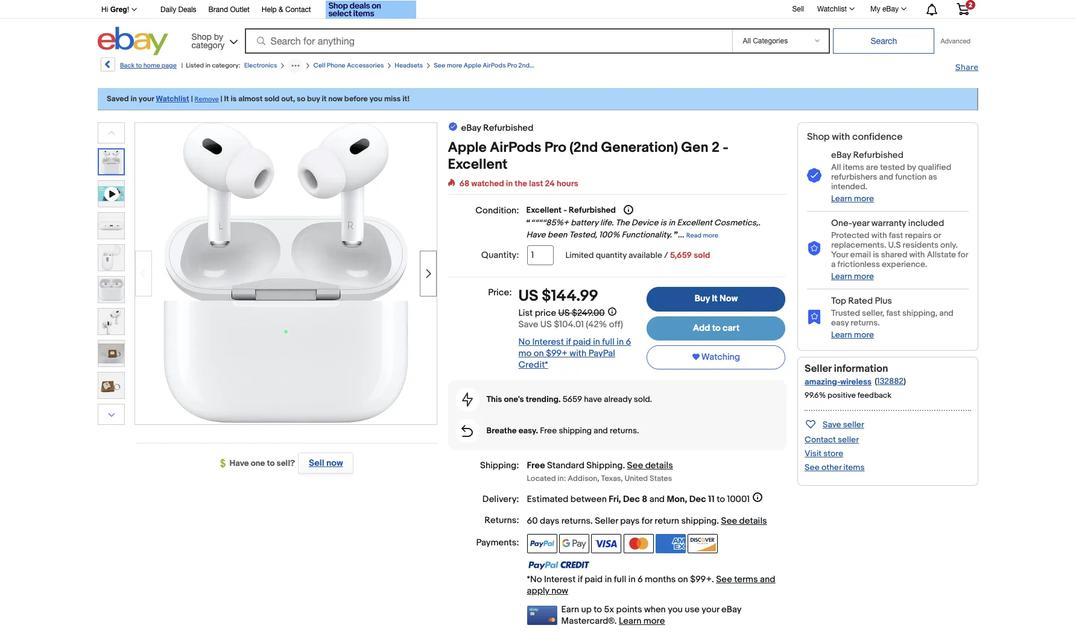 Task type: describe. For each thing, give the bounding box(es) containing it.
2 inside 'account' navigation
[[969, 1, 973, 8]]

credit*
[[519, 360, 548, 371]]

"
[[674, 230, 678, 240]]

1 vertical spatial watchlist
[[156, 94, 189, 104]]

google pay image
[[559, 535, 590, 554]]

discover image
[[688, 535, 718, 554]]

watching
[[702, 352, 741, 363]]

*no
[[527, 574, 542, 586]]

now inside see terms and apply now
[[552, 586, 569, 597]]

and inside see terms and apply now
[[760, 574, 776, 586]]

email
[[851, 250, 871, 260]]

master card image
[[624, 535, 654, 554]]

0 horizontal spatial ...
[[607, 62, 612, 69]]

picture 5 of 12 image
[[98, 309, 124, 335]]

on for mo
[[534, 348, 544, 360]]

contact seller link
[[805, 435, 859, 445]]

$144.99
[[542, 288, 599, 306]]

1 horizontal spatial us
[[541, 319, 552, 331]]

apple airpods pro (2nd generation) gen 2 - excellent
[[448, 139, 729, 173]]

page
[[162, 62, 177, 69]]

ebay inside earn up to 5x points when you use your ebay mastercard®.
[[722, 605, 742, 616]]

deals
[[178, 5, 196, 14]]

2 link
[[950, 0, 977, 18]]

your inside earn up to 5x points when you use your ebay mastercard®.
[[702, 605, 720, 616]]

sell for sell
[[793, 5, 804, 13]]

1 horizontal spatial .
[[623, 461, 625, 472]]

account navigation
[[95, 0, 979, 21]]

list
[[519, 308, 533, 319]]

are
[[867, 162, 879, 173]]

Search for anything text field
[[247, 30, 730, 53]]

remove button
[[195, 94, 219, 104]]

68 watched in the last 24 hours
[[460, 179, 579, 189]]

more inside top rated plus trusted seller, fast shipping, and easy returns. learn more
[[854, 330, 874, 340]]

cell
[[314, 62, 326, 69]]

with details__icon image for breathe easy.
[[462, 426, 473, 438]]

standard
[[547, 461, 585, 472]]

ebay up all
[[832, 150, 852, 161]]

refurbishers
[[832, 172, 878, 182]]

60 days returns . seller pays for return shipping . see details
[[527, 516, 767, 527]]

to right 11
[[717, 494, 725, 506]]

warranty
[[872, 218, 907, 229]]

interest for *no
[[544, 574, 576, 586]]

*no interest if paid in full in 6 months on $99+.
[[527, 574, 716, 586]]

cell phone accessories link
[[314, 62, 384, 69]]

device
[[632, 218, 659, 228]]

seller for contact
[[838, 435, 859, 445]]

by inside shop by category
[[214, 32, 223, 41]]

one's
[[504, 395, 524, 405]]

quantity:
[[481, 250, 519, 262]]

one
[[251, 459, 265, 469]]

5659
[[563, 395, 582, 405]]

0 horizontal spatial -
[[564, 205, 567, 215]]

accessories
[[347, 62, 384, 69]]

in up 5x
[[605, 574, 612, 586]]

picture 4 of 12 image
[[98, 277, 124, 303]]

estimated between fri, dec 8 and mon, dec 11 to 10001
[[527, 494, 750, 506]]

contact seller visit store see other items
[[805, 435, 865, 473]]

$99+.
[[690, 574, 714, 586]]

cell phone accessories
[[314, 62, 384, 69]]

a
[[832, 259, 836, 270]]

learn more for refurbished
[[832, 194, 874, 204]]

$99+
[[546, 348, 568, 360]]

buy
[[307, 94, 320, 104]]

in down "off)"
[[617, 337, 624, 348]]

more down intended. in the top of the page
[[854, 194, 874, 204]]

and right the 8
[[650, 494, 665, 506]]

qualified
[[918, 162, 952, 173]]

this
[[487, 395, 502, 405]]

1 horizontal spatial ebay refurbished
[[832, 150, 904, 161]]

mo
[[519, 348, 532, 360]]

more information - about this item condition image
[[624, 205, 634, 215]]

add to cart link
[[647, 317, 786, 341]]

fast inside one-year warranty included protected with fast repairs or replacements. u.s residents only. your email is shared with allstate for a frictionless experience. learn more
[[889, 230, 904, 241]]

earn
[[562, 605, 579, 616]]

terms
[[735, 574, 758, 586]]

when
[[644, 605, 666, 616]]

0 vertical spatial now
[[328, 94, 343, 104]]

one-year warranty included protected with fast repairs or replacements. u.s residents only. your email is shared with allstate for a frictionless experience. learn more
[[832, 218, 969, 282]]

0 horizontal spatial shipping
[[559, 426, 592, 437]]

in left the
[[506, 179, 513, 189]]

excellent for "
[[677, 218, 713, 228]]

top
[[832, 296, 847, 307]]

apply
[[527, 586, 550, 597]]

0 vertical spatial free
[[540, 426, 557, 437]]

is inside one-year warranty included protected with fast repairs or replacements. u.s residents only. your email is shared with allstate for a frictionless experience. learn more
[[873, 250, 880, 260]]

saved in your watchlist | remove | it is almost sold out, so buy it now before you miss it!
[[107, 94, 410, 104]]

if for *no
[[578, 574, 583, 586]]

it
[[322, 94, 327, 104]]

in left months
[[629, 574, 636, 586]]

0 horizontal spatial details
[[646, 461, 673, 472]]

1 vertical spatial have
[[230, 459, 249, 469]]

standard shipping . see details
[[547, 461, 673, 472]]

to right one
[[267, 459, 275, 469]]

see right "headsets"
[[434, 62, 446, 69]]

it inside us $144.99 "main content"
[[712, 294, 718, 305]]

sell?
[[277, 459, 295, 469]]

shipping
[[587, 461, 623, 472]]

advanced
[[941, 37, 971, 45]]

2 horizontal spatial .
[[717, 516, 719, 527]]

0 vertical spatial watchlist link
[[811, 2, 861, 16]]

returns. inside top rated plus trusted seller, fast shipping, and easy returns. learn more
[[851, 318, 880, 328]]

1 horizontal spatial excellent
[[527, 205, 562, 215]]

shop for shop by category
[[192, 32, 212, 41]]

see up the 'united'
[[627, 461, 644, 472]]

ebay mastercard image
[[527, 606, 557, 626]]

and inside top rated plus trusted seller, fast shipping, and easy returns. learn more
[[940, 308, 954, 319]]

repairs
[[906, 230, 932, 241]]

items inside the contact seller visit store see other items
[[844, 463, 865, 473]]

... inside us $144.99 "main content"
[[678, 230, 685, 240]]

with details__icon image for top rated plus
[[807, 310, 822, 325]]

see down 10001
[[721, 516, 738, 527]]

shop by category banner
[[95, 0, 979, 59]]

see inside the contact seller visit store see other items
[[805, 463, 820, 473]]

)
[[904, 376, 906, 387]]

60
[[527, 516, 538, 527]]

see inside see terms and apply now
[[716, 574, 733, 586]]

share button
[[956, 62, 979, 73]]

home
[[143, 62, 160, 69]]

amazing-wireless link
[[805, 377, 872, 387]]

help & contact link
[[262, 4, 311, 17]]

included
[[909, 218, 945, 229]]

help
[[262, 5, 277, 14]]

picture 1 of 12 image
[[99, 150, 124, 174]]

0 horizontal spatial sold
[[264, 94, 280, 104]]

have inside " """"85%+ battery life. the device is in excellent cosmetics,. have been tested, 100% functionality.
[[527, 230, 546, 240]]

other
[[822, 463, 842, 473]]

positive
[[828, 391, 856, 401]]

states
[[650, 474, 672, 484]]

2 dec from the left
[[690, 494, 707, 506]]

in:
[[558, 474, 566, 484]]

trending.
[[526, 395, 561, 405]]

sell now link
[[295, 453, 354, 474]]

share
[[956, 62, 979, 72]]

pro inside "apple airpods pro (2nd generation) gen 2 - excellent"
[[545, 139, 567, 156]]

daily deals
[[161, 5, 196, 14]]

0 horizontal spatial |
[[182, 62, 183, 69]]

return
[[655, 516, 680, 527]]

0 vertical spatial airpods
[[483, 62, 506, 69]]

shop by category
[[192, 32, 225, 50]]

shop by category button
[[186, 27, 241, 53]]

1 horizontal spatial shipping
[[682, 516, 717, 527]]

more down search for anything text field
[[447, 62, 462, 69]]

1 horizontal spatial |
[[191, 94, 193, 104]]

or
[[934, 230, 941, 241]]

see terms and apply now
[[527, 574, 776, 597]]

dollar sign image
[[220, 459, 230, 469]]

functionality.
[[622, 230, 672, 240]]

more right points
[[644, 616, 665, 628]]

- inside "apple airpods pro (2nd generation) gen 2 - excellent"
[[723, 139, 729, 156]]

1 vertical spatial free
[[527, 461, 545, 472]]

save for save seller
[[823, 420, 842, 430]]

0 vertical spatial refurbished
[[483, 123, 534, 134]]

to inside "link"
[[136, 62, 142, 69]]

0 vertical spatial pro
[[508, 62, 517, 69]]

ebay refurbished inside us $144.99 "main content"
[[461, 123, 534, 134]]

watchlist inside 'account' navigation
[[818, 5, 847, 13]]

picture 2 of 12 image
[[98, 213, 124, 239]]

all
[[832, 162, 842, 173]]

fri,
[[609, 494, 621, 506]]

apple airpods pro (2nd generation) gen 2 - excellent - picture 1 of 12 image
[[164, 122, 409, 423]]

to left the cart
[[713, 323, 721, 334]]

learn more link for one-year warranty included
[[832, 272, 874, 282]]

tested,
[[569, 230, 597, 240]]

full for months
[[614, 574, 627, 586]]

store
[[824, 449, 844, 459]]

!
[[127, 5, 129, 14]]

0 vertical spatial apple
[[464, 62, 481, 69]]

watching button
[[647, 346, 786, 370]]

sold.
[[634, 395, 652, 405]]

advanced link
[[935, 29, 977, 53]]

you inside earn up to 5x points when you use your ebay mastercard®.
[[668, 605, 683, 616]]

1 dec from the left
[[623, 494, 640, 506]]

electronics
[[244, 62, 277, 69]]



Task type: locate. For each thing, give the bounding box(es) containing it.
free up located
[[527, 461, 545, 472]]

1 vertical spatial for
[[642, 516, 653, 527]]

2 horizontal spatial excellent
[[677, 218, 713, 228]]

now
[[720, 294, 738, 305]]

0 horizontal spatial if
[[566, 337, 571, 348]]

1 vertical spatial you
[[668, 605, 683, 616]]

ebay refurbished up are
[[832, 150, 904, 161]]

full inside no interest if paid in full in 6 mo on $99+ with paypal credit*
[[602, 337, 615, 348]]

2 horizontal spatial |
[[221, 94, 222, 104]]

get an extra 15% off image
[[326, 1, 416, 19]]

seller inside the contact seller visit store see other items
[[838, 435, 859, 445]]

0 vertical spatial excellent
[[448, 156, 508, 173]]

saved
[[107, 94, 129, 104]]

watchlist link right the sell link
[[811, 2, 861, 16]]

addison,
[[568, 474, 600, 484]]

-
[[723, 139, 729, 156], [564, 205, 567, 215]]

picture 7 of 12 image
[[98, 373, 124, 399]]

6 for *no interest if paid in full in 6 months on $99+.
[[638, 574, 643, 586]]

1 horizontal spatial you
[[668, 605, 683, 616]]

frictionless
[[838, 259, 880, 270]]

1 horizontal spatial 2
[[969, 1, 973, 8]]

excellent for apple
[[448, 156, 508, 173]]

fast down plus
[[887, 308, 901, 319]]

to left 5x
[[594, 605, 602, 616]]

6
[[626, 337, 631, 348], [638, 574, 643, 586]]

buy
[[695, 294, 710, 305]]

2 horizontal spatial us
[[559, 308, 570, 319]]

replacements.
[[832, 240, 887, 250]]

confidence
[[853, 132, 903, 143]]

2 horizontal spatial refurbished
[[854, 150, 904, 161]]

ebay inside 'account' navigation
[[883, 5, 899, 13]]

rated
[[849, 296, 873, 307]]

6 left months
[[638, 574, 643, 586]]

more inside one-year warranty included protected with fast repairs or replacements. u.s residents only. your email is shared with allstate for a frictionless experience. learn more
[[854, 272, 874, 282]]

with details__icon image for one-year warranty included
[[807, 241, 822, 256]]

visit store link
[[805, 449, 844, 459]]

shop for shop with confidence
[[807, 132, 830, 143]]

items right other
[[844, 463, 865, 473]]

interest inside no interest if paid in full in 6 mo on $99+ with paypal credit*
[[533, 337, 564, 348]]

0 vertical spatial shipping
[[559, 426, 592, 437]]

experience.
[[882, 259, 928, 270]]

0 horizontal spatial have
[[230, 459, 249, 469]]

hours
[[557, 179, 579, 189]]

1 horizontal spatial by
[[907, 162, 917, 173]]

information
[[834, 363, 889, 375]]

visa image
[[592, 535, 622, 554]]

before
[[344, 94, 368, 104]]

in down "(42%"
[[593, 337, 600, 348]]

1 horizontal spatial on
[[678, 574, 688, 586]]

contact right &
[[285, 5, 311, 14]]

in up the "
[[669, 218, 675, 228]]

seller up visa image
[[595, 516, 618, 527]]

learn more right 5x
[[619, 616, 665, 628]]

shipping up the discover image at the bottom right of the page
[[682, 516, 717, 527]]

picture 3 of 12 image
[[98, 245, 124, 271]]

ebay refurbished right text__icon
[[461, 123, 534, 134]]

returns. down rated
[[851, 318, 880, 328]]

0 vertical spatial by
[[214, 32, 223, 41]]

airpods
[[483, 62, 506, 69], [490, 139, 542, 156]]

0 vertical spatial see details link
[[627, 461, 673, 472]]

paypal image
[[527, 535, 557, 554]]

0 horizontal spatial contact
[[285, 5, 311, 14]]

seller down save seller
[[838, 435, 859, 445]]

text__icon image
[[448, 122, 458, 134]]

0 vertical spatial sold
[[264, 94, 280, 104]]

if down the paypal credit image
[[578, 574, 583, 586]]

refurbished up "battery" on the top right
[[569, 205, 616, 215]]

2 right gen
[[712, 139, 720, 156]]

and right shipping,
[[940, 308, 954, 319]]

1 horizontal spatial is
[[661, 218, 667, 228]]

you left miss on the left top
[[370, 94, 383, 104]]

seller up 'amazing-'
[[805, 363, 832, 375]]

visit
[[805, 449, 822, 459]]

more down "seller,"
[[854, 330, 874, 340]]

for inside us $144.99 "main content"
[[642, 516, 653, 527]]

|
[[182, 62, 183, 69], [191, 94, 193, 104], [221, 94, 222, 104]]

returns.
[[851, 318, 880, 328], [610, 426, 639, 437]]

save inside us $144.99 "main content"
[[519, 319, 539, 331]]

is
[[231, 94, 237, 104], [661, 218, 667, 228], [873, 250, 880, 260]]

0 vertical spatial you
[[370, 94, 383, 104]]

airpods inside "apple airpods pro (2nd generation) gen 2 - excellent"
[[490, 139, 542, 156]]

0 horizontal spatial you
[[370, 94, 383, 104]]

learn down intended. in the top of the page
[[832, 194, 853, 204]]

watched
[[472, 179, 504, 189]]

located in: addison, texas, united states
[[527, 474, 672, 484]]

0 horizontal spatial watchlist
[[156, 94, 189, 104]]

apple down search for anything text field
[[464, 62, 481, 69]]

1 horizontal spatial seller
[[805, 363, 832, 375]]

interest down the paypal credit image
[[544, 574, 576, 586]]

contact inside the contact seller visit store see other items
[[805, 435, 836, 445]]

by inside all items are tested by qualified refurbishers and function as intended.
[[907, 162, 917, 173]]

see details link for 60 days returns . seller pays for return shipping . see details
[[721, 516, 767, 527]]

2 vertical spatial is
[[873, 250, 880, 260]]

1 vertical spatial full
[[614, 574, 627, 586]]

excellent up """"85%+
[[527, 205, 562, 215]]

now right it
[[328, 94, 343, 104]]

0 vertical spatial interest
[[533, 337, 564, 348]]

learn down easy
[[832, 330, 853, 340]]

(2nd
[[570, 139, 598, 156]]

by down brand
[[214, 32, 223, 41]]

0 vertical spatial save
[[519, 319, 539, 331]]

full
[[602, 337, 615, 348], [614, 574, 627, 586]]

1 horizontal spatial it
[[712, 294, 718, 305]]

and
[[880, 172, 894, 182], [940, 308, 954, 319], [594, 426, 608, 437], [650, 494, 665, 506], [760, 574, 776, 586]]

6 for no interest if paid in full in 6 mo on $99+ with paypal credit*
[[626, 337, 631, 348]]

with inside no interest if paid in full in 6 mo on $99+ with paypal credit*
[[570, 348, 587, 360]]

by right tested
[[907, 162, 917, 173]]

us $144.99 main content
[[448, 122, 787, 628]]

back to home page
[[120, 62, 177, 69]]

0 horizontal spatial learn more
[[619, 616, 665, 628]]

0 vertical spatial watchlist
[[818, 5, 847, 13]]

out,
[[281, 94, 295, 104]]

/
[[664, 251, 669, 261]]

buy it now
[[695, 294, 738, 305]]

learn inside us $144.99 "main content"
[[619, 616, 642, 628]]

quantity
[[596, 251, 627, 261]]

picture 6 of 12 image
[[98, 341, 124, 367]]

2 inside "apple airpods pro (2nd generation) gen 2 - excellent"
[[712, 139, 720, 156]]

if down $104.01
[[566, 337, 571, 348]]

1 vertical spatial learn more
[[619, 616, 665, 628]]

trusted
[[832, 308, 861, 319]]

0 horizontal spatial ebay refurbished
[[461, 123, 534, 134]]

us
[[519, 288, 539, 306], [559, 308, 570, 319], [541, 319, 552, 331]]

intended.
[[832, 182, 868, 192]]

1 vertical spatial your
[[702, 605, 720, 616]]

watchlist down page
[[156, 94, 189, 104]]

0 vertical spatial seller
[[844, 420, 865, 430]]

full for mo
[[602, 337, 615, 348]]

us $144.99
[[519, 288, 599, 306]]

with details__icon image left breathe
[[462, 426, 473, 438]]

learn more for up
[[619, 616, 665, 628]]

only.
[[941, 240, 958, 250]]

dec
[[623, 494, 640, 506], [690, 494, 707, 506]]

in right saved
[[131, 94, 137, 104]]

1 horizontal spatial if
[[578, 574, 583, 586]]

my
[[871, 5, 881, 13]]

$104.01
[[554, 319, 584, 331]]

11
[[708, 494, 715, 506]]

back
[[120, 62, 135, 69]]

(
[[875, 376, 877, 387]]

1 horizontal spatial 6
[[638, 574, 643, 586]]

us up list
[[519, 288, 539, 306]]

with down repairs
[[910, 250, 925, 260]]

video 1 of 1 image
[[98, 181, 124, 207]]

hi greg !
[[101, 5, 129, 14]]

is right device
[[661, 218, 667, 228]]

8
[[642, 494, 648, 506]]

on for months
[[678, 574, 688, 586]]

shipping down 5659
[[559, 426, 592, 437]]

excellent inside " """"85%+ battery life. the device is in excellent cosmetics,. have been tested, 100% functionality.
[[677, 218, 713, 228]]

0 vertical spatial if
[[566, 337, 571, 348]]

1 vertical spatial refurbished
[[854, 150, 904, 161]]

1 vertical spatial 6
[[638, 574, 643, 586]]

in inside " """"85%+ battery life. the device is in excellent cosmetics,. have been tested, 100% functionality.
[[669, 218, 675, 228]]

last
[[529, 179, 543, 189]]

headsets link
[[395, 62, 423, 69]]

learn inside one-year warranty included protected with fast repairs or replacements. u.s residents only. your email is shared with allstate for a frictionless experience. learn more
[[832, 272, 853, 282]]

full down "off)"
[[602, 337, 615, 348]]

us left $104.01
[[541, 319, 552, 331]]

0 horizontal spatial 2
[[712, 139, 720, 156]]

back to home page link
[[100, 57, 177, 76]]

1 vertical spatial details
[[740, 516, 767, 527]]

None submit
[[834, 28, 935, 54]]

to inside earn up to 5x points when you use your ebay mastercard®.
[[594, 605, 602, 616]]

1 horizontal spatial save
[[823, 420, 842, 430]]

learn more link right 5x
[[619, 616, 665, 628]]

as
[[929, 172, 938, 182]]

in right 'listed'
[[205, 62, 211, 69]]

paid inside no interest if paid in full in 6 mo on $99+ with paypal credit*
[[573, 337, 591, 348]]

it right remove button
[[224, 94, 229, 104]]

details down 10001
[[740, 516, 767, 527]]

estimated
[[527, 494, 569, 506]]

fast inside top rated plus trusted seller, fast shipping, and easy returns. learn more
[[887, 308, 901, 319]]

apple inside "apple airpods pro (2nd generation) gen 2 - excellent"
[[448, 139, 487, 156]]

use
[[685, 605, 700, 616]]

0 horizontal spatial on
[[534, 348, 544, 360]]

seller for save
[[844, 420, 865, 430]]

you left use
[[668, 605, 683, 616]]

2
[[969, 1, 973, 8], [712, 139, 720, 156]]

top rated plus trusted seller, fast shipping, and easy returns. learn more
[[832, 296, 954, 340]]

if inside no interest if paid in full in 6 mo on $99+ with paypal credit*
[[566, 337, 571, 348]]

see more apple airpods pro 2nd generation with magsafe ... link
[[434, 62, 612, 69]]

shop left confidence
[[807, 132, 830, 143]]

with details__icon image for this one's trending.
[[462, 393, 473, 408]]

category
[[192, 40, 225, 50]]

now up earn
[[552, 586, 569, 597]]

see left terms
[[716, 574, 733, 586]]

paid for mo
[[573, 337, 591, 348]]

1 vertical spatial shop
[[807, 132, 830, 143]]

0 horizontal spatial excellent
[[448, 156, 508, 173]]

apple down text__icon
[[448, 139, 487, 156]]

learn more link for ebay refurbished
[[832, 194, 874, 204]]

1 vertical spatial now
[[326, 458, 343, 470]]

1 vertical spatial 2
[[712, 139, 720, 156]]

contact inside 'account' navigation
[[285, 5, 311, 14]]

and right are
[[880, 172, 894, 182]]

0 vertical spatial your
[[139, 94, 154, 104]]

1 vertical spatial seller
[[595, 516, 618, 527]]

and down have
[[594, 426, 608, 437]]

function
[[896, 172, 927, 182]]

0 horizontal spatial us
[[519, 288, 539, 306]]

for inside one-year warranty included protected with fast repairs or replacements. u.s residents only. your email is shared with allstate for a frictionless experience. learn more
[[958, 250, 969, 260]]

magsafe
[[579, 62, 605, 69]]

0 vertical spatial 2
[[969, 1, 973, 8]]

sell link
[[787, 5, 810, 13]]

save for save us $104.01 (42% off)
[[519, 319, 539, 331]]

read
[[687, 232, 702, 240]]

and inside all items are tested by qualified refurbishers and function as intended.
[[880, 172, 894, 182]]

1 horizontal spatial dec
[[690, 494, 707, 506]]

see down "visit"
[[805, 463, 820, 473]]

0 vertical spatial fast
[[889, 230, 904, 241]]

""""85%+
[[531, 218, 569, 228]]

1 horizontal spatial watchlist link
[[811, 2, 861, 16]]

| right remove button
[[221, 94, 222, 104]]

1 vertical spatial items
[[844, 463, 865, 473]]

learn right 5x
[[619, 616, 642, 628]]

save up no
[[519, 319, 539, 331]]

us down us $144.99
[[559, 308, 570, 319]]

items inside all items are tested by qualified refurbishers and function as intended.
[[843, 162, 865, 173]]

learn more link down intended. in the top of the page
[[832, 194, 874, 204]]

1 horizontal spatial -
[[723, 139, 729, 156]]

ebay down terms
[[722, 605, 742, 616]]

0 horizontal spatial shop
[[192, 32, 212, 41]]

2 vertical spatial refurbished
[[569, 205, 616, 215]]

1 horizontal spatial refurbished
[[569, 205, 616, 215]]

excellent up " ... read more
[[677, 218, 713, 228]]

more inside " ... read more
[[703, 232, 719, 240]]

1 horizontal spatial have
[[527, 230, 546, 240]]

| left 'listed'
[[182, 62, 183, 69]]

0 horizontal spatial refurbished
[[483, 123, 534, 134]]

1 horizontal spatial contact
[[805, 435, 836, 445]]

miss
[[384, 94, 401, 104]]

returns. inside us $144.99 "main content"
[[610, 426, 639, 437]]

1 vertical spatial save
[[823, 420, 842, 430]]

0 vertical spatial full
[[602, 337, 615, 348]]

learn more link for earn up to 5x points when you use your ebay mastercard®.
[[619, 616, 665, 628]]

learn more inside us $144.99 "main content"
[[619, 616, 665, 628]]

with details__icon image left your
[[807, 241, 822, 256]]

seller inside "button"
[[844, 420, 865, 430]]

1 horizontal spatial ...
[[678, 230, 685, 240]]

paypal credit image
[[527, 561, 590, 571]]

1 horizontal spatial details
[[740, 516, 767, 527]]

(42%
[[586, 319, 607, 331]]

seller inside seller information amazing-wireless ( 132882 ) 99.6% positive feedback
[[805, 363, 832, 375]]

is inside " """"85%+ battery life. the device is in excellent cosmetics,. have been tested, 100% functionality.
[[661, 218, 667, 228]]

0 horizontal spatial watchlist link
[[156, 94, 189, 104]]

with up all
[[832, 132, 850, 143]]

airpods down search for anything text field
[[483, 62, 506, 69]]

1 horizontal spatial pro
[[545, 139, 567, 156]]

none submit inside shop by category banner
[[834, 28, 935, 54]]

0 vertical spatial it
[[224, 94, 229, 104]]

Quantity: text field
[[527, 246, 554, 266]]

have down "
[[527, 230, 546, 240]]

learn more link for top rated plus
[[832, 330, 874, 340]]

1 vertical spatial excellent
[[527, 205, 562, 215]]

category:
[[212, 62, 241, 69]]

- right gen
[[723, 139, 729, 156]]

with details__icon image
[[807, 168, 822, 183], [807, 241, 822, 256], [807, 310, 822, 325], [462, 393, 473, 408], [462, 426, 473, 438]]

breathe
[[487, 426, 517, 437]]

shop up 'listed'
[[192, 32, 212, 41]]

1 vertical spatial pro
[[545, 139, 567, 156]]

1 vertical spatial interest
[[544, 574, 576, 586]]

buy it now link
[[647, 288, 786, 312]]

| listed in category:
[[182, 62, 241, 69]]

items right all
[[843, 162, 865, 173]]

&
[[279, 5, 283, 14]]

learn inside top rated plus trusted seller, fast shipping, and easy returns. learn more
[[832, 330, 853, 340]]

daily deals link
[[161, 4, 196, 17]]

. up texas,
[[623, 461, 625, 472]]

learn more down intended. in the top of the page
[[832, 194, 874, 204]]

list price us $249.00
[[519, 308, 605, 319]]

greg
[[110, 5, 127, 14]]

to right back
[[136, 62, 142, 69]]

seller inside us $144.99 "main content"
[[595, 516, 618, 527]]

up
[[581, 605, 592, 616]]

on inside no interest if paid in full in 6 mo on $99+ with paypal credit*
[[534, 348, 544, 360]]

ebay right text__icon
[[461, 123, 481, 134]]

brand outlet link
[[209, 4, 250, 17]]

10001
[[727, 494, 750, 506]]

1 vertical spatial ...
[[678, 230, 685, 240]]

0 vertical spatial seller
[[805, 363, 832, 375]]

save inside "button"
[[823, 420, 842, 430]]

dec left 11
[[690, 494, 707, 506]]

with details__icon image left all
[[807, 168, 822, 183]]

with details__icon image for ebay refurbished
[[807, 168, 822, 183]]

free right easy. at the bottom of the page
[[540, 426, 557, 437]]

with details__icon image left this
[[462, 393, 473, 408]]

interest for no
[[533, 337, 564, 348]]

more down frictionless
[[854, 272, 874, 282]]

airpods up 68 watched in the last 24 hours
[[490, 139, 542, 156]]

paid for months
[[585, 574, 603, 586]]

dec left the 8
[[623, 494, 640, 506]]

apple
[[464, 62, 481, 69], [448, 139, 487, 156]]

0 horizontal spatial .
[[591, 516, 593, 527]]

returns. down the already
[[610, 426, 639, 437]]

if for no
[[566, 337, 571, 348]]

you
[[370, 94, 383, 104], [668, 605, 683, 616]]

fast down warranty
[[889, 230, 904, 241]]

2 horizontal spatial is
[[873, 250, 880, 260]]

paid
[[573, 337, 591, 348], [585, 574, 603, 586]]

... right magsafe
[[607, 62, 612, 69]]

1 horizontal spatial see details link
[[721, 516, 767, 527]]

1 vertical spatial by
[[907, 162, 917, 173]]

with left magsafe
[[566, 62, 578, 69]]

save up contact seller link
[[823, 420, 842, 430]]

and right terms
[[760, 574, 776, 586]]

1 vertical spatial see details link
[[721, 516, 767, 527]]

the
[[515, 179, 527, 189]]

have
[[584, 395, 602, 405]]

0 vertical spatial is
[[231, 94, 237, 104]]

shared
[[882, 250, 908, 260]]

with right '$99+'
[[570, 348, 587, 360]]

pro left the (2nd
[[545, 139, 567, 156]]

if
[[566, 337, 571, 348], [578, 574, 583, 586]]

excellent inside "apple airpods pro (2nd generation) gen 2 - excellent"
[[448, 156, 508, 173]]

learn more link down easy
[[832, 330, 874, 340]]

0 vertical spatial -
[[723, 139, 729, 156]]

5,659
[[670, 251, 692, 261]]

with details__icon image left easy
[[807, 310, 822, 325]]

your right saved
[[139, 94, 154, 104]]

sold down "read more" link
[[694, 251, 711, 261]]

sell inside 'account' navigation
[[793, 5, 804, 13]]

fast
[[889, 230, 904, 241], [887, 308, 901, 319]]

shop inside shop by category
[[192, 32, 212, 41]]

1 vertical spatial sold
[[694, 251, 711, 261]]

the
[[616, 218, 630, 228]]

see details link for standard shipping . see details
[[627, 461, 673, 472]]

easy
[[832, 318, 849, 328]]

full up points
[[614, 574, 627, 586]]

1 vertical spatial -
[[564, 205, 567, 215]]

contact up visit store link
[[805, 435, 836, 445]]

0 horizontal spatial your
[[139, 94, 154, 104]]

american express image
[[656, 535, 686, 554]]

sold inside us $144.99 "main content"
[[694, 251, 711, 261]]

sell for sell now
[[309, 458, 324, 470]]

2nd
[[519, 62, 530, 69]]

6 inside no interest if paid in full in 6 mo on $99+ with paypal credit*
[[626, 337, 631, 348]]

add
[[693, 323, 711, 334]]

with down warranty
[[872, 230, 888, 241]]

1 vertical spatial sell
[[309, 458, 324, 470]]

see details link down 10001
[[721, 516, 767, 527]]

easy.
[[519, 426, 538, 437]]

1 vertical spatial paid
[[585, 574, 603, 586]]

sell now
[[309, 458, 343, 470]]

no interest if paid in full in 6 mo on $99+ with paypal credit*
[[519, 337, 631, 371]]

0 horizontal spatial it
[[224, 94, 229, 104]]

read more link
[[687, 230, 719, 240]]



Task type: vqa. For each thing, say whether or not it's contained in the screenshot.
the topmost the ...
yes



